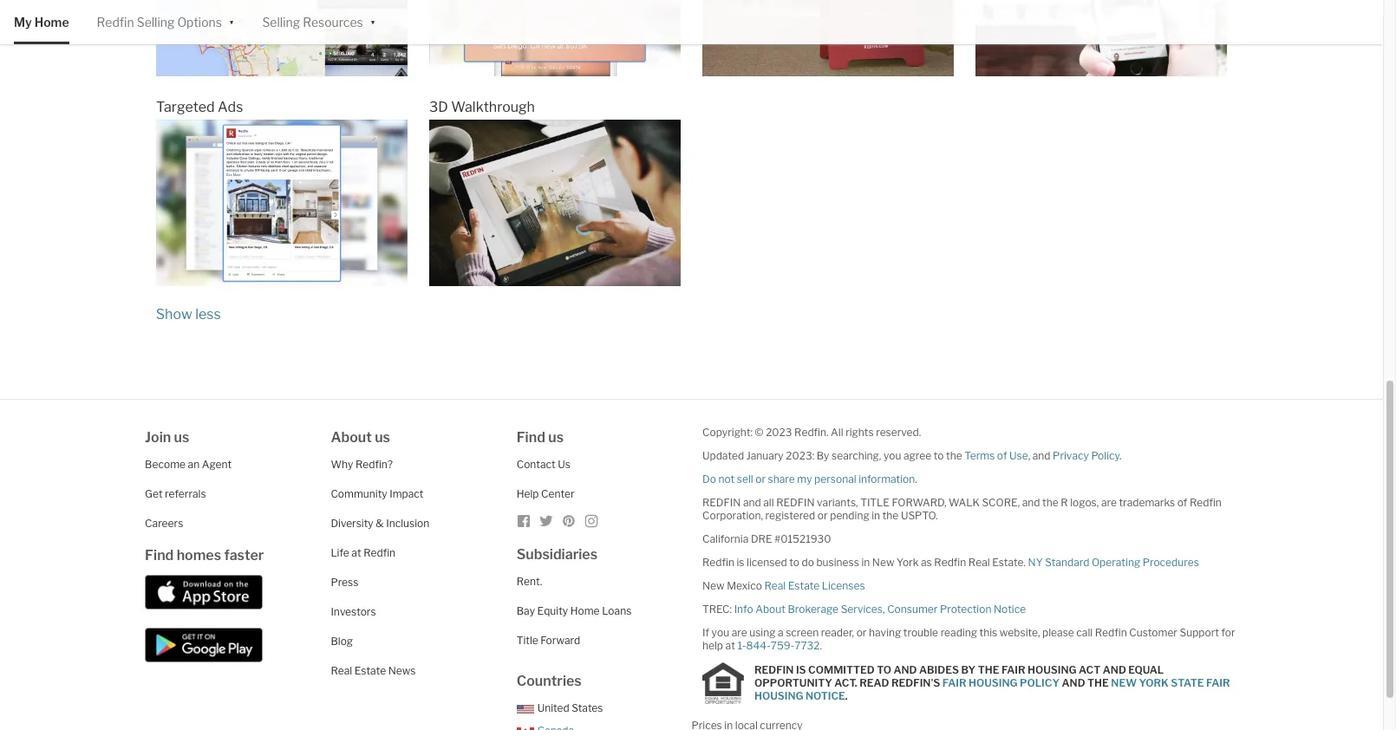 Task type: describe. For each thing, give the bounding box(es) containing it.
selling resources link
[[262, 0, 363, 44]]

read
[[860, 677, 889, 690]]

0 horizontal spatial fair
[[942, 677, 966, 690]]

careers button
[[145, 517, 183, 530]]

life at redfin button
[[331, 546, 395, 559]]

1-844-759-7732 link
[[737, 639, 820, 652]]

and right use
[[1033, 449, 1051, 462]]

agree
[[904, 449, 931, 462]]

1-
[[737, 639, 746, 652]]

0 vertical spatial new
[[872, 556, 894, 569]]

for
[[1221, 626, 1235, 639]]

if
[[702, 626, 709, 639]]

. right privacy
[[1120, 449, 1122, 462]]

7732
[[794, 639, 820, 652]]

. down agree
[[915, 472, 917, 485]]

us for join us
[[174, 429, 189, 445]]

by
[[961, 664, 976, 677]]

variants,
[[817, 496, 858, 509]]

mexico
[[727, 579, 762, 592]]

fair inside new york state fair housing notice
[[1206, 677, 1230, 690]]

contact
[[517, 458, 556, 471]]

consumer
[[887, 602, 938, 615]]

protection
[[940, 602, 992, 615]]

us for about us
[[375, 429, 390, 445]]

a
[[778, 626, 784, 639]]

3d
[[429, 99, 448, 116]]

find us
[[517, 429, 564, 445]]

searching,
[[832, 449, 881, 462]]

diversity & inclusion button
[[331, 517, 429, 530]]

redfin inside if you are using a screen reader, or having trouble reading this website, please call redfin customer support for help at
[[1095, 626, 1127, 639]]

redfin inside redfin selling options ▾
[[97, 15, 134, 29]]

equal housing opportunity image
[[702, 662, 744, 704]]

fair inside redfin is committed to and abides by the fair housing act and equal opportunity act. read redfin's
[[1001, 664, 1025, 677]]

1 horizontal spatial estate
[[788, 579, 820, 592]]

life at redfin
[[331, 546, 395, 559]]

0 horizontal spatial real
[[331, 664, 352, 677]]

fair housing policy and the
[[942, 677, 1111, 690]]

support
[[1180, 626, 1219, 639]]

redfin 3d walkthrough™ image
[[429, 120, 681, 286]]

center
[[541, 487, 575, 500]]

redfin instagram image
[[584, 514, 598, 528]]

0 vertical spatial about
[[331, 429, 372, 445]]

1 horizontal spatial ,
[[1028, 449, 1030, 462]]

&
[[376, 517, 384, 530]]

all
[[831, 426, 843, 439]]

title
[[517, 634, 538, 647]]

redfin left is
[[702, 556, 734, 569]]

my home link
[[14, 0, 69, 44]]

premium placement on redfin image
[[156, 0, 408, 77]]

844-
[[746, 639, 771, 652]]

download the redfin app from the google play store image
[[145, 628, 263, 662]]

agent
[[202, 458, 232, 471]]

ny
[[1028, 556, 1043, 569]]

selling resources ▾
[[262, 13, 376, 29]]

1 horizontal spatial housing
[[969, 677, 1018, 690]]

brokerage
[[788, 602, 839, 615]]

redfin?
[[355, 458, 393, 471]]

1 horizontal spatial and
[[1062, 677, 1085, 690]]

trouble
[[903, 626, 938, 639]]

0 horizontal spatial the
[[883, 509, 899, 522]]

help
[[702, 639, 723, 652]]

sell
[[737, 472, 753, 485]]

operating
[[1092, 556, 1140, 569]]

redfin's
[[891, 677, 940, 690]]

trec: info about brokerage services , consumer protection notice
[[702, 602, 1026, 615]]

redfin selling options link
[[97, 0, 222, 44]]

▾ inside 'selling resources ▾'
[[370, 13, 376, 28]]

info about brokerage services link
[[734, 602, 883, 615]]

forward,
[[892, 496, 947, 509]]

bay equity home loans button
[[517, 604, 632, 617]]

as
[[921, 556, 932, 569]]

fair housing policy link
[[942, 677, 1060, 690]]

impact
[[390, 487, 424, 500]]

estate.
[[992, 556, 1026, 569]]

redfin is committed to and abides by the fair housing act and equal opportunity act. read redfin's
[[754, 664, 1164, 690]]

why
[[331, 458, 353, 471]]

terms
[[964, 449, 995, 462]]

help center
[[517, 487, 575, 500]]

targeted ads on redfin image
[[156, 120, 408, 286]]

or inside if you are using a screen reader, or having trouble reading this website, please call redfin customer support for help at
[[856, 626, 867, 639]]

life
[[331, 546, 349, 559]]

is
[[737, 556, 744, 569]]

new
[[1111, 677, 1137, 690]]

and left "all"
[[743, 496, 761, 509]]

2023
[[766, 426, 792, 439]]

redfin down "&"
[[363, 546, 395, 559]]

redfin down my
[[776, 496, 815, 509]]

york
[[1139, 677, 1169, 690]]

updated
[[702, 449, 744, 462]]

uspto.
[[901, 509, 938, 522]]

press button
[[331, 576, 358, 589]]

act
[[1079, 664, 1101, 677]]

trademarks
[[1119, 496, 1175, 509]]

equal
[[1128, 664, 1164, 677]]

1 vertical spatial about
[[755, 602, 786, 615]]

my
[[14, 15, 32, 29]]

redfin inside redfin and all redfin variants, title forward, walk score, and the r logos, are trademarks of redfin corporation, registered or pending in the uspto.
[[1190, 496, 1222, 509]]

screen
[[786, 626, 819, 639]]

show less link
[[156, 306, 221, 322]]

listing update emails image
[[429, 0, 681, 77]]

targeted ads
[[156, 99, 243, 116]]

blog button
[[331, 635, 353, 648]]

copyright:
[[702, 426, 753, 439]]

california
[[702, 532, 749, 545]]

faster
[[224, 547, 264, 563]]

do
[[802, 556, 814, 569]]

or inside redfin and all redfin variants, title forward, walk score, and the r logos, are trademarks of redfin corporation, registered or pending in the uspto.
[[818, 509, 828, 522]]

selling inside 'selling resources ▾'
[[262, 15, 300, 29]]

registered
[[765, 509, 815, 522]]

consumer protection notice link
[[887, 602, 1026, 615]]

equity
[[537, 604, 568, 617]]

2 horizontal spatial the
[[1042, 496, 1059, 509]]

targeted emails to homebuyers image
[[975, 0, 1227, 77]]

abides
[[919, 664, 959, 677]]

3d walkthrough
[[429, 99, 535, 116]]

find for find us
[[517, 429, 545, 445]]

real estate news
[[331, 664, 416, 677]]

redfin for and
[[702, 496, 741, 509]]

is
[[796, 664, 806, 677]]

1-844-759-7732 .
[[737, 639, 822, 652]]

are inside if you are using a screen reader, or having trouble reading this website, please call redfin customer support for help at
[[732, 626, 747, 639]]

us
[[558, 458, 571, 471]]

trec:
[[702, 602, 732, 615]]

investors
[[331, 605, 376, 618]]

join us
[[145, 429, 189, 445]]



Task type: vqa. For each thing, say whether or not it's contained in the screenshot.
Agent
yes



Task type: locate. For each thing, give the bounding box(es) containing it.
are left the using
[[732, 626, 747, 639]]

share
[[768, 472, 795, 485]]

become an agent button
[[145, 458, 232, 471]]

community impact
[[331, 487, 424, 500]]

1 horizontal spatial new
[[872, 556, 894, 569]]

1 horizontal spatial us
[[375, 429, 390, 445]]

0 vertical spatial real
[[968, 556, 990, 569]]

us right join
[[174, 429, 189, 445]]

housing
[[1028, 664, 1077, 677], [969, 677, 1018, 690], [754, 690, 803, 703]]

why redfin?
[[331, 458, 393, 471]]

my home
[[14, 15, 69, 29]]

the left uspto.
[[883, 509, 899, 522]]

the left the r
[[1042, 496, 1059, 509]]

diversity
[[331, 517, 374, 530]]

january
[[746, 449, 784, 462]]

, left privacy
[[1028, 449, 1030, 462]]

about up the why
[[331, 429, 372, 445]]

redfin down not
[[702, 496, 741, 509]]

privacy
[[1053, 449, 1089, 462]]

score,
[[982, 496, 1020, 509]]

1 us from the left
[[174, 429, 189, 445]]

blog
[[331, 635, 353, 648]]

1 vertical spatial home
[[570, 604, 600, 617]]

all
[[763, 496, 774, 509]]

policy
[[1091, 449, 1120, 462]]

estate down do
[[788, 579, 820, 592]]

my
[[797, 472, 812, 485]]

community
[[331, 487, 387, 500]]

1 horizontal spatial to
[[934, 449, 944, 462]]

standard
[[1045, 556, 1089, 569]]

us for find us
[[548, 429, 564, 445]]

3 us from the left
[[548, 429, 564, 445]]

pending
[[830, 509, 869, 522]]

contact us
[[517, 458, 571, 471]]

selling left options
[[137, 15, 175, 29]]

2 selling from the left
[[262, 15, 300, 29]]

become
[[145, 458, 186, 471]]

0 horizontal spatial find
[[145, 547, 174, 563]]

show
[[156, 306, 192, 322]]

real down licensed
[[764, 579, 786, 592]]

1 vertical spatial or
[[818, 509, 828, 522]]

.
[[1120, 449, 1122, 462], [915, 472, 917, 485], [820, 639, 822, 652], [845, 690, 848, 703]]

press
[[331, 576, 358, 589]]

1 horizontal spatial in
[[872, 509, 880, 522]]

redfin right 'as'
[[934, 556, 966, 569]]

of left use
[[997, 449, 1007, 462]]

at right life
[[351, 546, 361, 559]]

in
[[872, 509, 880, 522], [861, 556, 870, 569]]

canadian flag image
[[517, 727, 534, 730]]

2 ▾ from the left
[[370, 13, 376, 28]]

2 horizontal spatial and
[[1103, 664, 1126, 677]]

2 vertical spatial real
[[331, 664, 352, 677]]

us
[[174, 429, 189, 445], [375, 429, 390, 445], [548, 429, 564, 445]]

0 horizontal spatial and
[[894, 664, 917, 677]]

download the redfin app on the apple app store image
[[145, 575, 263, 609]]

selling inside redfin selling options ▾
[[137, 15, 175, 29]]

2 horizontal spatial us
[[548, 429, 564, 445]]

careers
[[145, 517, 183, 530]]

0 horizontal spatial selling
[[137, 15, 175, 29]]

community impact button
[[331, 487, 424, 500]]

0 vertical spatial find
[[517, 429, 545, 445]]

selling left 'resources'
[[262, 15, 300, 29]]

redfin inside redfin is committed to and abides by the fair housing act and equal opportunity act. read redfin's
[[754, 664, 794, 677]]

us flag image
[[517, 705, 534, 713]]

help center button
[[517, 487, 575, 500]]

new left the york
[[872, 556, 894, 569]]

get referrals button
[[145, 487, 206, 500]]

updated january 2023: by searching, you agree to the terms of use , and privacy policy .
[[702, 449, 1122, 462]]

1 vertical spatial you
[[712, 626, 729, 639]]

redfin and all redfin variants, title forward, walk score, and the r logos, are trademarks of redfin corporation, registered or pending in the uspto.
[[702, 496, 1222, 522]]

about
[[331, 429, 372, 445], [755, 602, 786, 615]]

website,
[[1000, 626, 1040, 639]]

inclusion
[[386, 517, 429, 530]]

redfin facebook image
[[517, 514, 530, 528]]

about up the using
[[755, 602, 786, 615]]

0 horizontal spatial housing
[[754, 690, 803, 703]]

options
[[177, 15, 222, 29]]

are right "logos,"
[[1101, 496, 1117, 509]]

0 horizontal spatial the
[[978, 664, 999, 677]]

1 vertical spatial of
[[1177, 496, 1187, 509]]

customer
[[1129, 626, 1178, 639]]

0 horizontal spatial are
[[732, 626, 747, 639]]

less
[[195, 306, 221, 322]]

real down "blog"
[[331, 664, 352, 677]]

the left new
[[1087, 677, 1109, 690]]

using
[[749, 626, 776, 639]]

0 horizontal spatial home
[[34, 15, 69, 29]]

states
[[572, 701, 603, 714]]

2 horizontal spatial fair
[[1206, 677, 1230, 690]]

1 vertical spatial are
[[732, 626, 747, 639]]

redfin right trademarks
[[1190, 496, 1222, 509]]

0 horizontal spatial ▾
[[229, 13, 234, 28]]

in inside redfin and all redfin variants, title forward, walk score, and the r logos, are trademarks of redfin corporation, registered or pending in the uspto.
[[872, 509, 880, 522]]

. down committed
[[845, 690, 848, 703]]

1 horizontal spatial are
[[1101, 496, 1117, 509]]

0 vertical spatial in
[[872, 509, 880, 522]]

0 vertical spatial at
[[351, 546, 361, 559]]

1 horizontal spatial the
[[1087, 677, 1109, 690]]

the inside redfin is committed to and abides by the fair housing act and equal opportunity act. read redfin's
[[978, 664, 999, 677]]

please
[[1042, 626, 1074, 639]]

1 horizontal spatial selling
[[262, 15, 300, 29]]

and right policy
[[1062, 677, 1085, 690]]

0 horizontal spatial about
[[331, 429, 372, 445]]

0 horizontal spatial you
[[712, 626, 729, 639]]

to
[[877, 664, 891, 677]]

©
[[755, 426, 764, 439]]

2 horizontal spatial housing
[[1028, 664, 1077, 677]]

1 vertical spatial in
[[861, 556, 870, 569]]

at left 1-
[[725, 639, 735, 652]]

rights
[[846, 426, 874, 439]]

us up us
[[548, 429, 564, 445]]

estate left the news on the left bottom of the page
[[354, 664, 386, 677]]

forward
[[541, 634, 580, 647]]

0 vertical spatial estate
[[788, 579, 820, 592]]

you up information
[[884, 449, 901, 462]]

1 horizontal spatial ▾
[[370, 13, 376, 28]]

1 horizontal spatial real
[[764, 579, 786, 592]]

r
[[1061, 496, 1068, 509]]

0 vertical spatial you
[[884, 449, 901, 462]]

real
[[968, 556, 990, 569], [764, 579, 786, 592], [331, 664, 352, 677]]

contact us button
[[517, 458, 571, 471]]

0 horizontal spatial of
[[997, 449, 1007, 462]]

1 horizontal spatial of
[[1177, 496, 1187, 509]]

home left loans
[[570, 604, 600, 617]]

logos,
[[1070, 496, 1099, 509]]

open house image
[[702, 0, 954, 77]]

redfin
[[702, 496, 741, 509], [776, 496, 815, 509], [754, 664, 794, 677]]

new up trec: at the bottom of page
[[702, 579, 725, 592]]

0 vertical spatial to
[[934, 449, 944, 462]]

1 horizontal spatial about
[[755, 602, 786, 615]]

show less
[[156, 306, 221, 322]]

redfin twitter image
[[539, 514, 553, 528]]

0 horizontal spatial or
[[755, 472, 766, 485]]

new york state fair housing notice
[[754, 677, 1230, 703]]

subsidiaries
[[517, 546, 598, 563]]

redfin right call
[[1095, 626, 1127, 639]]

having
[[869, 626, 901, 639]]

or left pending in the right bottom of the page
[[818, 509, 828, 522]]

news
[[388, 664, 416, 677]]

and right to
[[894, 664, 917, 677]]

0 horizontal spatial to
[[789, 556, 799, 569]]

find up contact
[[517, 429, 545, 445]]

0 vertical spatial or
[[755, 472, 766, 485]]

united
[[537, 701, 569, 714]]

1 horizontal spatial find
[[517, 429, 545, 445]]

the right by in the bottom right of the page
[[978, 664, 999, 677]]

0 horizontal spatial us
[[174, 429, 189, 445]]

redfin pinterest image
[[562, 514, 576, 528]]

business
[[816, 556, 859, 569]]

1 horizontal spatial you
[[884, 449, 901, 462]]

resources
[[303, 15, 363, 29]]

1 horizontal spatial or
[[818, 509, 828, 522]]

▾ inside redfin selling options ▾
[[229, 13, 234, 28]]

at inside if you are using a screen reader, or having trouble reading this website, please call redfin customer support for help at
[[725, 639, 735, 652]]

1 vertical spatial ,
[[883, 602, 885, 615]]

0 horizontal spatial ,
[[883, 602, 885, 615]]

us up redfin?
[[375, 429, 390, 445]]

the left terms
[[946, 449, 962, 462]]

ads
[[218, 99, 243, 116]]

notice
[[806, 690, 845, 703]]

are inside redfin and all redfin variants, title forward, walk score, and the r logos, are trademarks of redfin corporation, registered or pending in the uspto.
[[1101, 496, 1117, 509]]

0 horizontal spatial estate
[[354, 664, 386, 677]]

0 horizontal spatial new
[[702, 579, 725, 592]]

and right score,
[[1022, 496, 1040, 509]]

1 vertical spatial at
[[725, 639, 735, 652]]

0 vertical spatial of
[[997, 449, 1007, 462]]

1 vertical spatial to
[[789, 556, 799, 569]]

housing inside redfin is committed to and abides by the fair housing act and equal opportunity act. read redfin's
[[1028, 664, 1077, 677]]

home inside "link"
[[34, 15, 69, 29]]

1 horizontal spatial the
[[946, 449, 962, 462]]

2 horizontal spatial or
[[856, 626, 867, 639]]

or down services
[[856, 626, 867, 639]]

2023:
[[786, 449, 814, 462]]

the
[[946, 449, 962, 462], [1042, 496, 1059, 509], [883, 509, 899, 522]]

housing inside new york state fair housing notice
[[754, 690, 803, 703]]

▾ right 'resources'
[[370, 13, 376, 28]]

real left estate.
[[968, 556, 990, 569]]

1 horizontal spatial home
[[570, 604, 600, 617]]

▾ right options
[[229, 13, 234, 28]]

0 horizontal spatial in
[[861, 556, 870, 569]]

to left do
[[789, 556, 799, 569]]

2 us from the left
[[375, 429, 390, 445]]

you inside if you are using a screen reader, or having trouble reading this website, please call redfin customer support for help at
[[712, 626, 729, 639]]

title forward button
[[517, 634, 580, 647]]

▾
[[229, 13, 234, 28], [370, 13, 376, 28]]

1 vertical spatial new
[[702, 579, 725, 592]]

1 horizontal spatial at
[[725, 639, 735, 652]]

0 vertical spatial are
[[1101, 496, 1117, 509]]

in right business
[[861, 556, 870, 569]]

why redfin? button
[[331, 458, 393, 471]]

in right pending in the right bottom of the page
[[872, 509, 880, 522]]

, up the having
[[883, 602, 885, 615]]

to right agree
[[934, 449, 944, 462]]

and right the act
[[1103, 664, 1126, 677]]

1 ▾ from the left
[[229, 13, 234, 28]]

0 horizontal spatial at
[[351, 546, 361, 559]]

1 selling from the left
[[137, 15, 175, 29]]

. right screen
[[820, 639, 822, 652]]

committed
[[808, 664, 875, 677]]

you right if
[[712, 626, 729, 639]]

or right sell
[[755, 472, 766, 485]]

by
[[817, 449, 829, 462]]

reading
[[941, 626, 977, 639]]

2 vertical spatial or
[[856, 626, 867, 639]]

home right my
[[34, 15, 69, 29]]

redfin down 1-844-759-7732 'link'
[[754, 664, 794, 677]]

find for find homes faster
[[145, 547, 174, 563]]

of right trademarks
[[1177, 496, 1187, 509]]

redfin for is
[[754, 664, 794, 677]]

new york state fair housing notice link
[[754, 677, 1230, 703]]

1 vertical spatial find
[[145, 547, 174, 563]]

redfin right my home
[[97, 15, 134, 29]]

0 vertical spatial ,
[[1028, 449, 1030, 462]]

policy
[[1020, 677, 1060, 690]]

title
[[860, 496, 890, 509]]

find down careers
[[145, 547, 174, 563]]

0 vertical spatial home
[[34, 15, 69, 29]]

1 horizontal spatial fair
[[1001, 664, 1025, 677]]

1 vertical spatial real
[[764, 579, 786, 592]]

2 horizontal spatial real
[[968, 556, 990, 569]]

rent.
[[517, 575, 542, 588]]

redfin selling options ▾
[[97, 13, 234, 29]]

1 vertical spatial estate
[[354, 664, 386, 677]]

of inside redfin and all redfin variants, title forward, walk score, and the r logos, are trademarks of redfin corporation, registered or pending in the uspto.
[[1177, 496, 1187, 509]]



